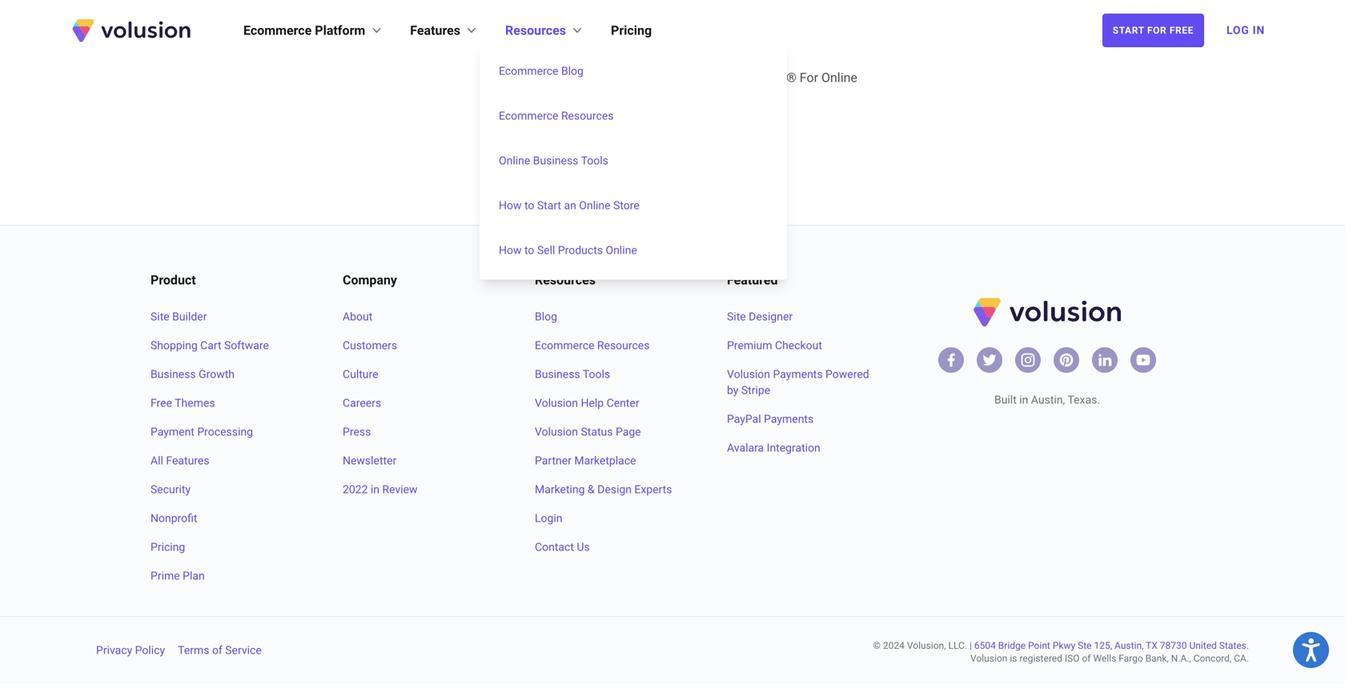 Task type: describe. For each thing, give the bounding box(es) containing it.
facebook image
[[944, 352, 960, 369]]

status
[[581, 426, 613, 439]]

payments for volusion
[[773, 368, 823, 381]]

resources button
[[506, 21, 586, 40]]

marketing & design experts
[[535, 483, 672, 497]]

how to sell products online link
[[486, 228, 781, 273]]

for
[[1148, 25, 1167, 36]]

start
[[537, 199, 562, 212]]

0 vertical spatial marketing
[[589, 14, 751, 46]]

payment processing
[[151, 426, 253, 439]]

volusion for volusion status page
[[535, 426, 578, 439]]

business up start
[[533, 154, 579, 167]]

login
[[535, 512, 563, 526]]

need marketing help?
[[500, 14, 846, 46]]

shopping
[[151, 339, 198, 352]]

business growth link
[[151, 367, 304, 383]]

security link
[[151, 482, 304, 498]]

for
[[800, 70, 819, 85]]

free
[[1170, 25, 1194, 36]]

business growth
[[151, 368, 235, 381]]

1 vertical spatial tools
[[583, 368, 611, 381]]

llc
[[949, 641, 965, 652]]

us
[[577, 541, 590, 554]]

austin, inside © 2024 volusion, llc . | 6504 bridge point pkwy ste 125, austin, tx 78730 united states. volusion is registered iso of wells fargo bank, n.a., concord, ca.
[[1115, 641, 1144, 652]]

nonprofit link
[[151, 511, 304, 527]]

site builder
[[151, 310, 207, 324]]

platform®
[[737, 70, 797, 85]]

&
[[588, 483, 595, 497]]

paypal
[[727, 413, 762, 426]]

free themes link
[[151, 396, 304, 412]]

volusion payments powered by stripe link
[[727, 367, 881, 399]]

2024
[[884, 641, 905, 652]]

how for how to start an online store
[[499, 199, 522, 212]]

0 vertical spatial austin,
[[1032, 394, 1066, 407]]

marketing inside grow your business with the #1 marketing platform® for online stores
[[677, 70, 734, 85]]

free themes
[[151, 397, 215, 410]]

avalara integration link
[[727, 441, 881, 457]]

avalara integration
[[727, 442, 821, 455]]

contact us
[[535, 541, 590, 554]]

ecommerce resources link for business tools link
[[535, 338, 689, 354]]

start for free
[[1113, 25, 1194, 36]]

0 vertical spatial pricing
[[611, 23, 652, 38]]

products
[[558, 244, 603, 257]]

about
[[343, 310, 373, 324]]

ecommerce platform button
[[244, 21, 385, 40]]

in for review
[[371, 483, 380, 497]]

growth
[[199, 368, 235, 381]]

ca.
[[1235, 654, 1250, 665]]

the
[[634, 70, 655, 85]]

open accessibe: accessibility options, statement and help image
[[1303, 639, 1321, 663]]

grow your business with the #1 marketing platform® for online stores
[[488, 70, 858, 105]]

fargo
[[1119, 654, 1144, 665]]

free
[[151, 397, 172, 410]]

ecommerce up business tools
[[535, 339, 595, 352]]

online business tools link
[[486, 139, 781, 183]]

1 horizontal spatial pricing link
[[611, 21, 652, 40]]

78730
[[1161, 641, 1188, 652]]

volusion status page
[[535, 426, 641, 439]]

careers
[[343, 397, 381, 410]]

about link
[[343, 309, 497, 325]]

0 horizontal spatial pricing
[[151, 541, 185, 554]]

site designer
[[727, 310, 793, 324]]

0 vertical spatial tools
[[581, 154, 609, 167]]

processing
[[197, 426, 253, 439]]

wells
[[1094, 654, 1117, 665]]

twitter image
[[982, 352, 998, 369]]

to for start
[[525, 199, 535, 212]]

business down shopping
[[151, 368, 196, 381]]

marketing & design experts link
[[535, 482, 689, 498]]

0 horizontal spatial pricing link
[[151, 540, 304, 556]]

prime plan
[[151, 570, 205, 583]]

1 vertical spatial ecommerce resources
[[535, 339, 650, 352]]

online right 'an' at the left top
[[579, 199, 611, 212]]

press link
[[343, 425, 497, 441]]

texas.
[[1068, 394, 1101, 407]]

powered
[[826, 368, 870, 381]]

terms of service
[[178, 645, 262, 658]]

log
[[1227, 24, 1250, 37]]

security
[[151, 483, 191, 497]]

how for how to sell products online
[[499, 244, 522, 257]]

an
[[564, 199, 577, 212]]

software
[[224, 339, 269, 352]]

business inside grow your business with the #1 marketing platform® for online stores
[[550, 70, 602, 85]]

start for free link
[[1103, 14, 1205, 47]]

in for austin,
[[1020, 394, 1029, 407]]

resources inside "dropdown button"
[[506, 23, 566, 38]]

site for product
[[151, 310, 170, 324]]

linkedin image
[[1098, 352, 1114, 369]]

privacy policy link
[[96, 643, 165, 659]]

customers link
[[343, 338, 497, 354]]

partner
[[535, 455, 572, 468]]

united
[[1190, 641, 1218, 652]]

nonprofit
[[151, 512, 197, 526]]

shopping cart software link
[[151, 338, 304, 354]]

ecommerce down need
[[499, 64, 559, 78]]

designer
[[749, 310, 793, 324]]

features inside dropdown button
[[410, 23, 461, 38]]

online right products
[[606, 244, 637, 257]]

volusion for volusion help center
[[535, 397, 578, 410]]

registered
[[1020, 654, 1063, 665]]

all features
[[151, 455, 210, 468]]

how to start an online store link
[[486, 183, 781, 228]]

avalara
[[727, 442, 764, 455]]

store
[[614, 199, 640, 212]]

resources down blog link
[[598, 339, 650, 352]]

ecommerce blog
[[499, 64, 584, 78]]

resources down how to sell products online
[[535, 273, 596, 288]]

volusion status page link
[[535, 425, 689, 441]]

premium checkout link
[[727, 338, 881, 354]]



Task type: locate. For each thing, give the bounding box(es) containing it.
payments inside volusion payments powered by stripe
[[773, 368, 823, 381]]

marketing down partner
[[535, 483, 585, 497]]

2022 in review
[[343, 483, 418, 497]]

log in link
[[1218, 13, 1275, 48]]

ecommerce resources link down the
[[486, 94, 781, 139]]

business up volusion help center
[[535, 368, 581, 381]]

all
[[151, 455, 163, 468]]

n.a.,
[[1172, 654, 1192, 665]]

ecommerce resources link down blog link
[[535, 338, 689, 354]]

2 how from the top
[[499, 244, 522, 257]]

1 vertical spatial ecommerce resources link
[[535, 338, 689, 354]]

your
[[521, 70, 547, 85]]

marketplace
[[575, 455, 636, 468]]

0 vertical spatial in
[[1020, 394, 1029, 407]]

blog up business tools
[[535, 310, 558, 324]]

marketing up #1
[[589, 14, 751, 46]]

1 horizontal spatial features
[[410, 23, 461, 38]]

is
[[1010, 654, 1018, 665]]

1 vertical spatial features
[[166, 455, 210, 468]]

built in austin, texas.
[[995, 394, 1101, 407]]

1 site from the left
[[151, 310, 170, 324]]

ecommerce resources down blog link
[[535, 339, 650, 352]]

ecommerce inside dropdown button
[[244, 23, 312, 38]]

0 vertical spatial to
[[525, 199, 535, 212]]

ecommerce left the platform
[[244, 23, 312, 38]]

2 vertical spatial marketing
[[535, 483, 585, 497]]

1 horizontal spatial blog
[[562, 64, 584, 78]]

business left with
[[550, 70, 602, 85]]

contact
[[535, 541, 574, 554]]

design
[[598, 483, 632, 497]]

1 to from the top
[[525, 199, 535, 212]]

ecommerce down your at left
[[499, 109, 559, 123]]

terms of service link
[[178, 643, 262, 659]]

contact us link
[[535, 540, 689, 556]]

0 horizontal spatial site
[[151, 310, 170, 324]]

newsletter
[[343, 455, 397, 468]]

resources up ecommerce blog
[[506, 23, 566, 38]]

1 vertical spatial pricing link
[[151, 540, 304, 556]]

concord,
[[1194, 654, 1232, 665]]

volusion up partner
[[535, 426, 578, 439]]

log in
[[1227, 24, 1266, 37]]

to
[[525, 199, 535, 212], [525, 244, 535, 257]]

policy
[[135, 645, 165, 658]]

help?
[[759, 14, 846, 46]]

center
[[607, 397, 640, 410]]

ste
[[1078, 641, 1092, 652]]

1 vertical spatial austin,
[[1115, 641, 1144, 652]]

volusion down 6504
[[971, 654, 1008, 665]]

pinterest image
[[1059, 352, 1075, 369]]

resources down with
[[562, 109, 614, 123]]

pricing link down nonprofit link
[[151, 540, 304, 556]]

1 vertical spatial pricing
[[151, 541, 185, 554]]

volusion up stripe
[[727, 368, 771, 381]]

payments up "integration"
[[764, 413, 814, 426]]

0 horizontal spatial blog
[[535, 310, 558, 324]]

0 horizontal spatial of
[[212, 645, 223, 658]]

prime
[[151, 570, 180, 583]]

features button
[[410, 21, 480, 40]]

site left 'builder'
[[151, 310, 170, 324]]

themes
[[175, 397, 215, 410]]

1 how from the top
[[499, 199, 522, 212]]

of inside © 2024 volusion, llc . | 6504 bridge point pkwy ste 125, austin, tx 78730 united states. volusion is registered iso of wells fargo bank, n.a., concord, ca.
[[1083, 654, 1092, 665]]

builder
[[172, 310, 207, 324]]

volusion inside volusion help center link
[[535, 397, 578, 410]]

1 vertical spatial blog
[[535, 310, 558, 324]]

0 horizontal spatial features
[[166, 455, 210, 468]]

shopping cart software
[[151, 339, 269, 352]]

customers
[[343, 339, 397, 352]]

marketing up stores
[[677, 70, 734, 85]]

pkwy
[[1053, 641, 1076, 652]]

125,
[[1095, 641, 1113, 652]]

in
[[1020, 394, 1029, 407], [371, 483, 380, 497]]

product
[[151, 273, 196, 288]]

to left start
[[525, 199, 535, 212]]

ecommerce resources link for online business tools link
[[486, 94, 781, 139]]

pricing up prime
[[151, 541, 185, 554]]

blog right your at left
[[562, 64, 584, 78]]

to left sell
[[525, 244, 535, 257]]

1 vertical spatial in
[[371, 483, 380, 497]]

how left sell
[[499, 244, 522, 257]]

volusion inside volusion payments powered by stripe
[[727, 368, 771, 381]]

tools up help
[[583, 368, 611, 381]]

2022
[[343, 483, 368, 497]]

features
[[410, 23, 461, 38], [166, 455, 210, 468]]

premium
[[727, 339, 773, 352]]

company
[[343, 273, 397, 288]]

online inside grow your business with the #1 marketing platform® for online stores
[[822, 70, 858, 85]]

tools up "how to start an online store"
[[581, 154, 609, 167]]

marketing inside 'link'
[[535, 483, 585, 497]]

austin, up fargo
[[1115, 641, 1144, 652]]

0 horizontal spatial austin,
[[1032, 394, 1066, 407]]

online right for on the top right
[[822, 70, 858, 85]]

0 vertical spatial ecommerce resources
[[499, 109, 614, 123]]

1 vertical spatial to
[[525, 244, 535, 257]]

iso
[[1065, 654, 1080, 665]]

business tools link
[[535, 367, 689, 383]]

youtube image
[[1136, 352, 1152, 369]]

sell
[[537, 244, 555, 257]]

2 site from the left
[[727, 310, 746, 324]]

site for featured
[[727, 310, 746, 324]]

review
[[383, 483, 418, 497]]

culture link
[[343, 367, 497, 383]]

in right built
[[1020, 394, 1029, 407]]

pricing up ecommerce blog link
[[611, 23, 652, 38]]

1 vertical spatial payments
[[764, 413, 814, 426]]

of
[[212, 645, 223, 658], [1083, 654, 1092, 665]]

with
[[605, 70, 631, 85]]

1 horizontal spatial in
[[1020, 394, 1029, 407]]

to inside how to sell products online link
[[525, 244, 535, 257]]

0 horizontal spatial in
[[371, 483, 380, 497]]

payments inside 'link'
[[764, 413, 814, 426]]

volusion down business tools
[[535, 397, 578, 410]]

payment processing link
[[151, 425, 304, 441]]

0 vertical spatial ecommerce resources link
[[486, 94, 781, 139]]

ecommerce resources
[[499, 109, 614, 123], [535, 339, 650, 352]]

volusion for volusion payments powered by stripe
[[727, 368, 771, 381]]

1 horizontal spatial of
[[1083, 654, 1092, 665]]

0 vertical spatial how
[[499, 199, 522, 212]]

volusion inside © 2024 volusion, llc . | 6504 bridge point pkwy ste 125, austin, tx 78730 united states. volusion is registered iso of wells fargo bank, n.a., concord, ca.
[[971, 654, 1008, 665]]

experts
[[635, 483, 672, 497]]

2022 in review link
[[343, 482, 497, 498]]

in right 2022
[[371, 483, 380, 497]]

volusion,
[[908, 641, 947, 652]]

1 horizontal spatial austin,
[[1115, 641, 1144, 652]]

1 vertical spatial marketing
[[677, 70, 734, 85]]

need
[[500, 14, 581, 46]]

0 vertical spatial pricing link
[[611, 21, 652, 40]]

pricing link up ecommerce blog link
[[611, 21, 652, 40]]

business tools
[[535, 368, 611, 381]]

instagram image
[[1021, 352, 1037, 369]]

in
[[1253, 24, 1266, 37]]

point
[[1029, 641, 1051, 652]]

site
[[151, 310, 170, 324], [727, 310, 746, 324]]

1 horizontal spatial site
[[727, 310, 746, 324]]

online
[[822, 70, 858, 85], [499, 154, 531, 167], [579, 199, 611, 212], [606, 244, 637, 257]]

paypal payments link
[[727, 412, 881, 428]]

online up "how to start an online store"
[[499, 154, 531, 167]]

volusion inside volusion status page link
[[535, 426, 578, 439]]

of down ste
[[1083, 654, 1092, 665]]

pricing link
[[611, 21, 652, 40], [151, 540, 304, 556]]

help
[[581, 397, 604, 410]]

how left start
[[499, 199, 522, 212]]

1 horizontal spatial pricing
[[611, 23, 652, 38]]

payments for paypal
[[764, 413, 814, 426]]

2 to from the top
[[525, 244, 535, 257]]

service
[[225, 645, 262, 658]]

site up premium
[[727, 310, 746, 324]]

0 vertical spatial blog
[[562, 64, 584, 78]]

to inside how to start an online store link
[[525, 199, 535, 212]]

6504 bridge point pkwy ste 125, austin, tx 78730 united states. link
[[975, 641, 1250, 652]]

grow
[[488, 70, 518, 85]]

austin,
[[1032, 394, 1066, 407], [1115, 641, 1144, 652]]

careers link
[[343, 396, 497, 412]]

privacy policy
[[96, 645, 165, 658]]

paypal payments
[[727, 413, 814, 426]]

austin, left texas.
[[1032, 394, 1066, 407]]

bridge
[[999, 641, 1026, 652]]

to for sell
[[525, 244, 535, 257]]

1 vertical spatial how
[[499, 244, 522, 257]]

login link
[[535, 511, 689, 527]]

0 vertical spatial payments
[[773, 368, 823, 381]]

by
[[727, 384, 739, 397]]

ecommerce resources down your at left
[[499, 109, 614, 123]]

of right "terms"
[[212, 645, 223, 658]]

stores
[[655, 89, 691, 105]]

|
[[970, 641, 972, 652]]

plan
[[183, 570, 205, 583]]

states.
[[1220, 641, 1250, 652]]

payments down checkout
[[773, 368, 823, 381]]

site designer link
[[727, 309, 881, 325]]

0 vertical spatial features
[[410, 23, 461, 38]]



Task type: vqa. For each thing, say whether or not it's contained in the screenshot.
Developers
no



